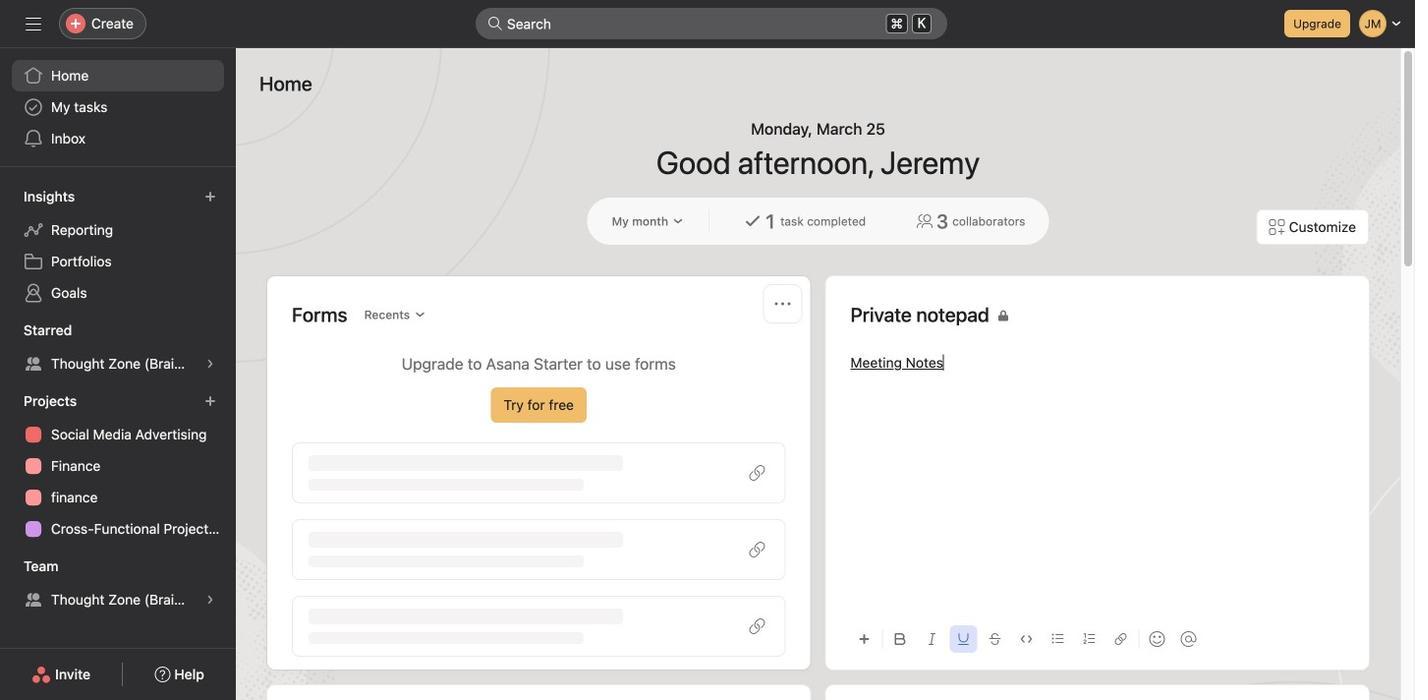 Task type: describe. For each thing, give the bounding box(es) containing it.
hide sidebar image
[[26, 16, 41, 31]]

teams element
[[0, 549, 236, 619]]

numbered list image
[[1084, 633, 1096, 645]]

global element
[[0, 48, 236, 166]]

prominent image
[[488, 16, 503, 31]]

new project or portfolio image
[[205, 395, 216, 407]]

underline image
[[958, 633, 970, 645]]

bold image
[[895, 633, 907, 645]]

starred element
[[0, 313, 236, 383]]

italics image
[[927, 633, 939, 645]]

at mention image
[[1181, 631, 1197, 647]]

insights element
[[0, 179, 236, 313]]

Search tasks, projects, and more text field
[[476, 8, 948, 39]]

code image
[[1021, 633, 1033, 645]]

new insights image
[[205, 191, 216, 203]]

see details, thought zone (brainstorm space) image
[[205, 594, 216, 606]]

projects element
[[0, 383, 236, 549]]



Task type: locate. For each thing, give the bounding box(es) containing it.
insert an object image
[[859, 633, 871, 645]]

toolbar
[[851, 617, 1345, 661]]

actions image
[[775, 296, 791, 312]]

see details, thought zone (brainstorm space) image
[[205, 358, 216, 370]]

emoji image
[[1150, 631, 1166, 647]]

strikethrough image
[[990, 633, 1001, 645]]

None field
[[476, 8, 948, 39]]

bulleted list image
[[1053, 633, 1064, 645]]

link image
[[1116, 633, 1127, 645]]



Task type: vqa. For each thing, say whether or not it's contained in the screenshot.
Add tab icon
no



